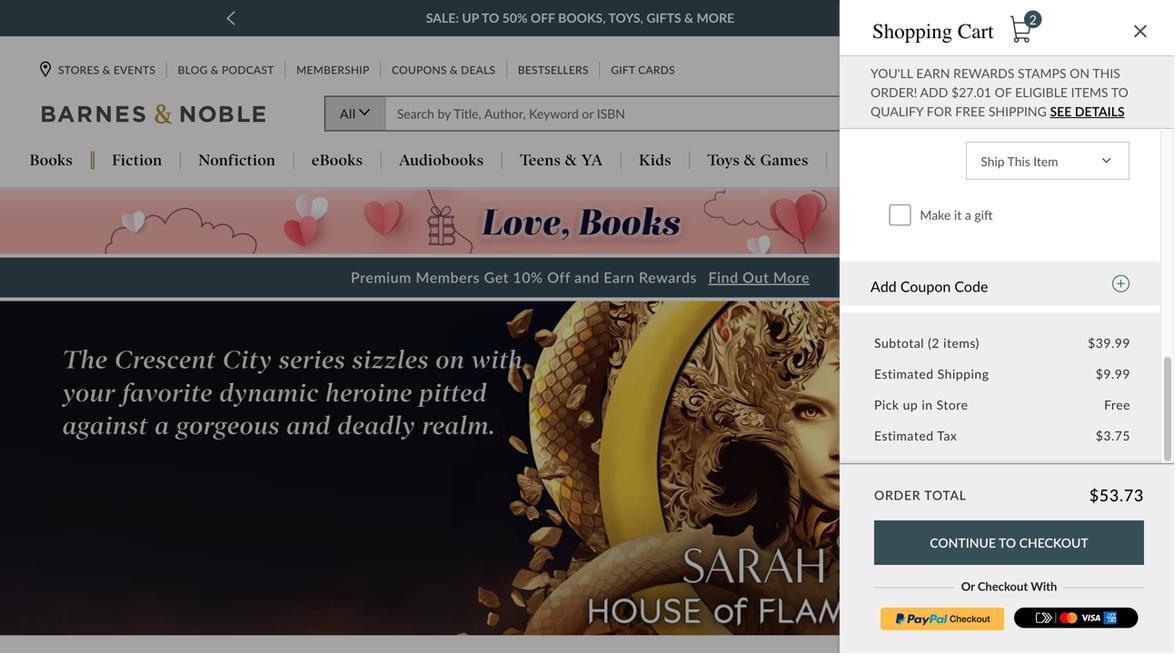 Task type: vqa. For each thing, say whether or not it's contained in the screenshot.
the right TEA
no



Task type: locate. For each thing, give the bounding box(es) containing it.
wishlist link
[[1058, 61, 1134, 78]]

rewards inside you'll earn rewards stamps on this order! add
[[954, 65, 1015, 81]]

50%
[[503, 10, 528, 25]]

$9.99
[[1096, 366, 1131, 382]]

more right toys,
[[697, 10, 735, 25]]

0 vertical spatial shipping
[[989, 104, 1047, 119]]

audiobooks button
[[381, 151, 502, 171]]

0 vertical spatial gifts
[[647, 10, 682, 25]]

0 horizontal spatial more
[[697, 10, 735, 25]]

estimated down up
[[875, 428, 934, 444]]

out
[[743, 269, 770, 286]]

0 vertical spatial estimated
[[875, 366, 934, 382]]

gift cards
[[611, 63, 675, 76]]

off left and
[[548, 269, 571, 286]]

up
[[462, 10, 479, 25]]

total
[[925, 488, 967, 503]]

books,
[[558, 10, 606, 25]]

& right blog
[[211, 63, 219, 76]]

earn
[[917, 65, 951, 81]]

items
[[1072, 85, 1109, 100]]

to down this
[[1112, 85, 1129, 100]]

see all offers
[[1045, 11, 1135, 25]]

& right toys
[[744, 151, 757, 170]]

see right 2
[[1045, 11, 1066, 25]]

sale: up to 50% off books, toys, gifts & more link
[[426, 7, 735, 29]]

& inside stationery & gifts button
[[923, 151, 935, 170]]

in
[[922, 397, 933, 413]]

cards
[[638, 63, 675, 76]]

1 vertical spatial more
[[774, 269, 810, 286]]

toys,
[[609, 10, 644, 25]]

free
[[1105, 397, 1131, 413]]

& left the ya
[[565, 151, 578, 170]]

shipping down (2 items)
[[938, 366, 990, 382]]

see for see all offers
[[1045, 11, 1066, 25]]

for
[[927, 104, 953, 119]]

& for stores & events
[[102, 63, 111, 76]]

estimated down subtotal
[[875, 366, 934, 382]]

ship this item link
[[966, 142, 1130, 180]]

$39.99
[[1088, 335, 1131, 351]]

ship this item
[[981, 154, 1059, 169]]

blog & podcast link
[[176, 61, 276, 78]]

continue to checkout
[[930, 535, 1089, 551]]

see for see details
[[1051, 104, 1072, 119]]

& for blog & podcast
[[211, 63, 219, 76]]

& right "stores"
[[102, 63, 111, 76]]

off right 50%
[[531, 10, 555, 25]]

gifts left ship
[[939, 151, 974, 170]]

see down eligible
[[1051, 104, 1072, 119]]

of
[[995, 85, 1012, 100]]

to
[[999, 535, 1017, 551]]

ya
[[582, 151, 603, 170]]

continue
[[930, 535, 996, 551]]

main content containing premium members get 10% off and earn rewards
[[0, 189, 1161, 654]]

up
[[903, 397, 919, 413]]

music & movies
[[1010, 151, 1125, 170]]

gifts right toys,
[[647, 10, 682, 25]]

1 vertical spatial to
[[1112, 85, 1129, 100]]

see all offers link
[[1045, 11, 1135, 25]]

nonfiction
[[198, 151, 276, 170]]

rewards right earn
[[639, 269, 697, 286]]

ship
[[981, 154, 1005, 169]]

1 horizontal spatial to
[[1112, 85, 1129, 100]]

0 vertical spatial see
[[1045, 11, 1066, 25]]

& inside blog & podcast link
[[211, 63, 219, 76]]

0 vertical spatial off
[[531, 10, 555, 25]]

toys & games
[[708, 151, 809, 170]]

add
[[921, 85, 949, 100], [871, 278, 897, 296]]

it
[[955, 207, 962, 223]]

& for toys & games
[[744, 151, 757, 170]]

nonfiction button
[[181, 151, 294, 171]]

see
[[1045, 11, 1066, 25], [1051, 104, 1072, 119]]

to right up
[[482, 10, 500, 25]]

shipping down of
[[989, 104, 1047, 119]]

1 estimated from the top
[[875, 366, 934, 382]]

bestsellers link
[[516, 61, 591, 78]]

1 horizontal spatial more
[[774, 269, 810, 286]]

1 vertical spatial gifts
[[939, 151, 974, 170]]

& for coupons & deals
[[450, 63, 458, 76]]

& inside teens & ya button
[[565, 151, 578, 170]]

1 vertical spatial see
[[1051, 104, 1072, 119]]

rewards inside main content
[[639, 269, 697, 286]]

1 vertical spatial rewards
[[639, 269, 697, 286]]

0 vertical spatial add
[[921, 85, 949, 100]]

movies
[[1074, 151, 1125, 170]]

None field
[[385, 96, 968, 131]]

bestsellers
[[518, 63, 589, 76]]

you'll
[[871, 65, 913, 81]]

blog & podcast
[[178, 63, 274, 76]]

off
[[531, 10, 555, 25], [548, 269, 571, 286]]

1 horizontal spatial rewards
[[954, 65, 1015, 81]]

& for teens & ya
[[565, 151, 578, 170]]

main content
[[0, 189, 1161, 654]]

2 estimated from the top
[[875, 428, 934, 444]]

get
[[484, 269, 509, 286]]

0 vertical spatial rewards
[[954, 65, 1015, 81]]

0 horizontal spatial rewards
[[639, 269, 697, 286]]

& inside music & movies button
[[1057, 151, 1070, 170]]

cart
[[958, 19, 994, 44]]

order!
[[871, 85, 918, 100]]

0 vertical spatial to
[[482, 10, 500, 25]]

add left coupon
[[871, 278, 897, 296]]

rewards up $27.01
[[954, 65, 1015, 81]]

& right music
[[1057, 151, 1070, 170]]

toys
[[708, 151, 740, 170]]

previous slide / item image
[[227, 11, 236, 25]]

& inside stores & events link
[[102, 63, 111, 76]]

& for stationery & gifts
[[923, 151, 935, 170]]

code
[[955, 278, 989, 296]]

gift
[[611, 63, 636, 76]]

1 horizontal spatial gifts
[[939, 151, 974, 170]]

& left deals
[[450, 63, 458, 76]]

ebooks button
[[294, 151, 381, 171]]

& inside coupons & deals link
[[450, 63, 458, 76]]

estimated
[[875, 366, 934, 382], [875, 428, 934, 444]]

1 horizontal spatial add
[[921, 85, 949, 100]]

books
[[30, 151, 73, 170]]

this
[[1008, 154, 1031, 169]]

members
[[416, 269, 480, 286]]

0 horizontal spatial add
[[871, 278, 897, 296]]

to
[[482, 10, 500, 25], [1112, 85, 1129, 100]]

more inside main content
[[774, 269, 810, 286]]

add down "earn"
[[921, 85, 949, 100]]

details
[[1075, 104, 1125, 119]]

kids
[[639, 151, 672, 170]]

1 vertical spatial add
[[871, 278, 897, 296]]

sale: up to 50% off books, toys, gifts & more
[[426, 10, 735, 25]]

& right toys,
[[685, 10, 694, 25]]

more right the out
[[774, 269, 810, 286]]

& right stationery
[[923, 151, 935, 170]]

checkout
[[1020, 535, 1089, 551]]

more
[[697, 10, 735, 25], [774, 269, 810, 286]]

0 vertical spatial more
[[697, 10, 735, 25]]

blog
[[178, 63, 208, 76]]

to inside of eligible items to qualify for free shipping
[[1112, 85, 1129, 100]]

1 vertical spatial off
[[548, 269, 571, 286]]

1 vertical spatial estimated
[[875, 428, 934, 444]]

& inside toys & games button
[[744, 151, 757, 170]]

make
[[921, 207, 951, 223]]

10%
[[513, 269, 543, 286]]



Task type: describe. For each thing, give the bounding box(es) containing it.
find
[[709, 269, 739, 286]]

on
[[1070, 65, 1090, 81]]

order
[[875, 488, 921, 503]]

earn
[[604, 269, 635, 286]]

cart image
[[1009, 16, 1034, 43]]

estimated for estimated tax
[[875, 428, 934, 444]]

podcast
[[222, 63, 274, 76]]

audiobooks
[[399, 151, 484, 170]]

membership
[[297, 63, 370, 76]]

add inside you'll earn rewards stamps on this order! add
[[921, 85, 949, 100]]

fiction button
[[94, 151, 180, 171]]

teens & ya
[[520, 151, 603, 170]]

0 horizontal spatial gifts
[[647, 10, 682, 25]]

teens
[[520, 151, 561, 170]]

estimated shipping
[[875, 366, 990, 382]]

subtotal
[[875, 335, 925, 351]]

sale:
[[426, 10, 459, 25]]

shopping
[[873, 19, 953, 44]]

gift cards link
[[609, 61, 677, 78]]

1 vertical spatial shipping
[[938, 366, 990, 382]]

masterpass image
[[1015, 608, 1139, 629]]

qualify
[[871, 104, 924, 119]]

estimated tax
[[875, 428, 958, 444]]

and
[[575, 269, 600, 286]]

add image
[[1113, 276, 1130, 293]]

premium
[[351, 269, 412, 286]]

stores
[[58, 63, 100, 76]]

add inside add coupon code dropdown button
[[871, 278, 897, 296]]

eligible
[[1016, 85, 1068, 100]]

stamps
[[1018, 65, 1067, 81]]

fiction
[[112, 151, 162, 170]]

next slide / item image
[[925, 11, 935, 25]]

pick
[[875, 397, 900, 413]]

gifts inside button
[[939, 151, 974, 170]]

see details
[[1051, 104, 1125, 119]]

games
[[761, 151, 809, 170]]

add coupon code button
[[840, 261, 1161, 307]]

music & movies button
[[992, 151, 1143, 171]]

stationery
[[845, 151, 919, 170]]

deals
[[461, 63, 496, 76]]

stationery & gifts
[[845, 151, 974, 170]]

off for 10%
[[548, 269, 571, 286]]

2 link
[[1009, 10, 1043, 43]]

store
[[937, 397, 969, 413]]

continue to checkout link
[[875, 521, 1145, 565]]

& for music & movies
[[1057, 151, 1070, 170]]

logo image
[[42, 103, 267, 129]]

stationery & gifts button
[[827, 151, 992, 171]]

$53.73
[[1090, 486, 1145, 506]]

make it a gift
[[917, 207, 993, 223]]

add coupon code
[[871, 278, 989, 296]]

premium members get 10% off and earn rewards find out more
[[351, 269, 810, 286]]

ebooks
[[312, 151, 363, 170]]

2
[[1030, 12, 1037, 27]]

books button
[[12, 151, 91, 171]]

(2 items)
[[928, 335, 980, 351]]

off for 50%
[[531, 10, 555, 25]]

coupons
[[392, 63, 447, 76]]

all
[[1068, 11, 1088, 25]]

membership link
[[295, 61, 371, 78]]

wishlist
[[1080, 63, 1132, 76]]

of eligible items to qualify for free shipping
[[871, 85, 1129, 119]]

free
[[956, 104, 986, 119]]

a
[[965, 207, 972, 223]]

shopping cart
[[873, 19, 994, 44]]

coupon
[[901, 278, 951, 296]]

stores & events link
[[40, 61, 157, 78]]

music
[[1010, 151, 1053, 170]]

0 horizontal spatial to
[[482, 10, 500, 25]]

shipping inside of eligible items to qualify for free shipping
[[989, 104, 1047, 119]]

this
[[1093, 65, 1121, 81]]

tax
[[938, 428, 958, 444]]

toys & games button
[[690, 151, 827, 171]]

item
[[1034, 154, 1059, 169]]

coupons & deals
[[392, 63, 496, 76]]

gift
[[975, 207, 993, 223]]

teens & ya button
[[502, 151, 621, 171]]

estimated for estimated shipping
[[875, 366, 934, 382]]

pick up in store
[[875, 397, 969, 413]]

search image
[[985, 105, 1004, 124]]

you'll earn rewards stamps on this order! add
[[871, 65, 1121, 100]]

subtotal (2 items)
[[875, 335, 980, 351]]

order total
[[875, 488, 967, 503]]

events
[[113, 63, 156, 76]]

$27.01
[[952, 85, 992, 100]]

& inside sale: up to 50% off books, toys, gifts & more link
[[685, 10, 694, 25]]

love, books. shop valentines day image
[[0, 190, 1161, 254]]

kids button
[[622, 151, 690, 171]]



